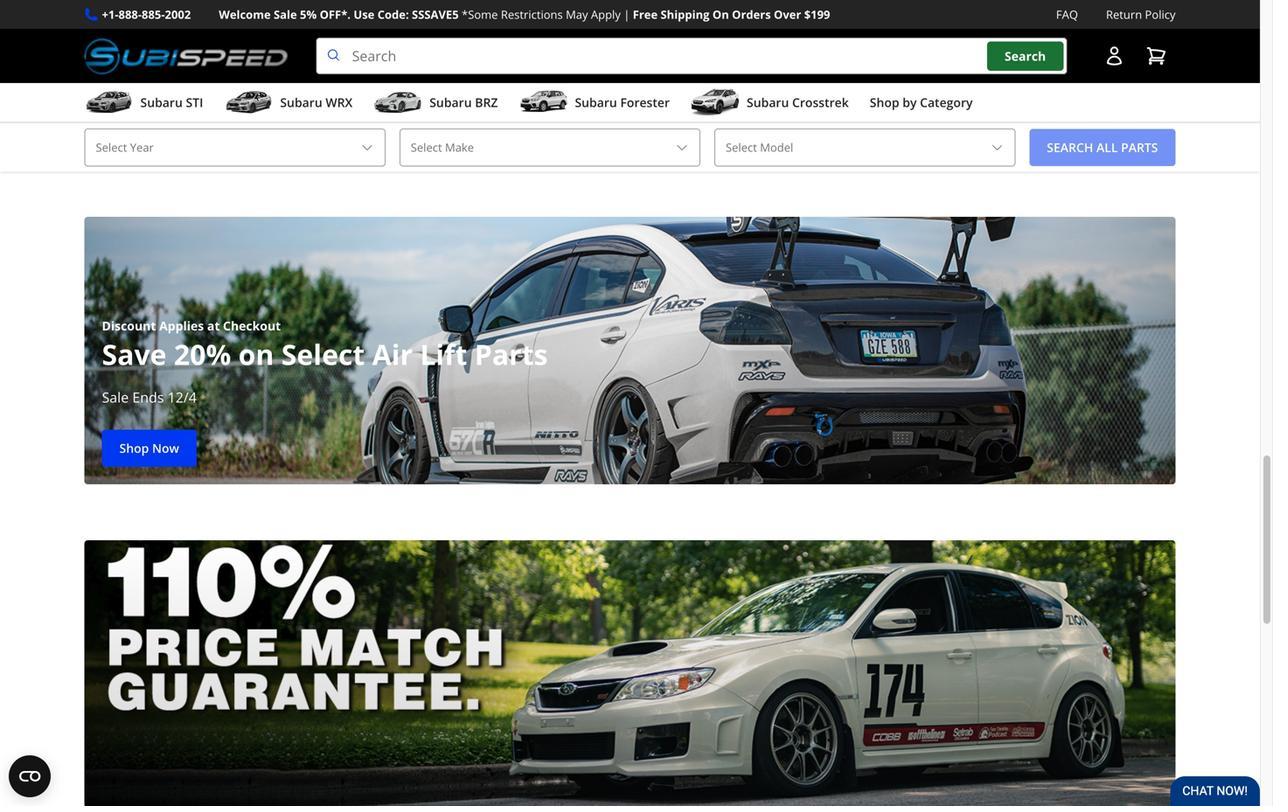 Task type: locate. For each thing, give the bounding box(es) containing it.
2 subaru from the left
[[280, 94, 322, 111]]

a subaru brz thumbnail image image
[[374, 89, 423, 116]]

subaru wrx
[[280, 94, 353, 111]]

20%
[[174, 335, 231, 373]]

wrx
[[326, 94, 353, 111]]

subaru sti
[[140, 94, 203, 111]]

welcome
[[219, 7, 271, 22]]

orders
[[732, 7, 771, 22]]

select model image
[[990, 141, 1004, 155]]

a subaru forester thumbnail image image
[[519, 89, 568, 116]]

shop
[[870, 94, 900, 111], [119, 116, 149, 133], [119, 440, 149, 456]]

1 vertical spatial injen
[[152, 116, 182, 133]]

3 subaru from the left
[[430, 94, 472, 111]]

1 horizontal spatial sale
[[274, 7, 297, 22]]

return policy link
[[1106, 5, 1176, 24]]

0 horizontal spatial injen
[[152, 116, 182, 133]]

0 horizontal spatial sale
[[102, 388, 129, 407]]

open widget image
[[9, 756, 51, 798]]

subaru up shop injen
[[140, 94, 183, 111]]

injen down subaru sti
[[152, 116, 182, 133]]

injen inside "link"
[[152, 116, 182, 133]]

subaru left wrx at the top of the page
[[280, 94, 322, 111]]

subaru for subaru sti
[[140, 94, 183, 111]]

shop for shop injen
[[119, 116, 149, 133]]

885-
[[142, 7, 165, 22]]

subaru for subaru wrx
[[280, 94, 322, 111]]

sale left ends
[[102, 388, 129, 407]]

subaru right a subaru crosstrek thumbnail image
[[747, 94, 789, 111]]

+1-
[[102, 7, 119, 22]]

0 vertical spatial injen
[[227, 55, 298, 93]]

lift
[[420, 335, 467, 373]]

at
[[207, 317, 220, 334]]

4 subaru from the left
[[575, 94, 617, 111]]

shop left now
[[119, 440, 149, 456]]

1 vertical spatial shop
[[119, 116, 149, 133]]

Select Make button
[[399, 129, 701, 167]]

subaru forester button
[[519, 87, 670, 122]]

policy
[[1145, 7, 1176, 22]]

a subaru crosstrek thumbnail image image
[[691, 89, 740, 116]]

subispeed logo image
[[84, 38, 288, 74]]

sale
[[274, 7, 297, 22], [102, 388, 129, 407]]

subaru inside "dropdown button"
[[280, 94, 322, 111]]

select
[[281, 335, 365, 373]]

shop left by
[[870, 94, 900, 111]]

subaru for subaru crosstrek
[[747, 94, 789, 111]]

save
[[102, 335, 167, 373]]

shop for shop by category
[[870, 94, 900, 111]]

5 subaru from the left
[[747, 94, 789, 111]]

shop inside dropdown button
[[870, 94, 900, 111]]

select year image
[[360, 141, 374, 155]]

search button
[[987, 41, 1064, 71]]

subaru crosstrek button
[[691, 87, 849, 122]]

sale left '5%'
[[274, 7, 297, 22]]

10% off injen
[[102, 55, 298, 93]]

shop down a subaru sti thumbnail image
[[119, 116, 149, 133]]

1 subaru from the left
[[140, 94, 183, 111]]

subaru sti button
[[84, 87, 203, 122]]

888-
[[119, 7, 142, 22]]

shop by category
[[870, 94, 973, 111]]

subaru left brz
[[430, 94, 472, 111]]

now
[[152, 440, 179, 456]]

5%
[[300, 7, 317, 22]]

faq link
[[1056, 5, 1078, 24]]

discount applies at checkout save 20% on select air lift parts
[[102, 317, 548, 373]]

injen
[[227, 55, 298, 93], [152, 116, 182, 133]]

off*.
[[320, 7, 351, 22]]

may
[[566, 7, 588, 22]]

shop inside "link"
[[119, 116, 149, 133]]

over
[[774, 7, 801, 22]]

a subaru wrx thumbnail image image
[[224, 89, 273, 116]]

injen up subaru wrx
[[227, 55, 298, 93]]

+1-888-885-2002
[[102, 7, 191, 22]]

2 vertical spatial shop
[[119, 440, 149, 456]]

0 vertical spatial shop
[[870, 94, 900, 111]]

apply
[[591, 7, 621, 22]]

air
[[372, 335, 413, 373]]

Select Model button
[[715, 129, 1016, 167]]

return policy
[[1106, 7, 1176, 22]]

subaru left the forester
[[575, 94, 617, 111]]

shop injen
[[119, 116, 182, 133]]

subaru for subaru brz
[[430, 94, 472, 111]]

use
[[354, 7, 375, 22]]

subaru brz button
[[374, 87, 498, 122]]

2002
[[165, 7, 191, 22]]

subaru
[[140, 94, 183, 111], [280, 94, 322, 111], [430, 94, 472, 111], [575, 94, 617, 111], [747, 94, 789, 111]]

|
[[624, 7, 630, 22]]

subaru for subaru forester
[[575, 94, 617, 111]]

a subaru sti thumbnail image image
[[84, 89, 133, 116]]



Task type: vqa. For each thing, say whether or not it's contained in the screenshot.
select
yes



Task type: describe. For each thing, give the bounding box(es) containing it.
shop for shop now
[[119, 440, 149, 456]]

shop injen link
[[102, 106, 199, 143]]

on
[[713, 7, 729, 22]]

sssave5
[[412, 7, 459, 22]]

10%
[[102, 55, 159, 93]]

+1-888-885-2002 link
[[102, 5, 191, 24]]

by
[[903, 94, 917, 111]]

1 vertical spatial sale
[[102, 388, 129, 407]]

search input field
[[316, 38, 1067, 74]]

sale ends 12/4
[[102, 388, 197, 407]]

1 horizontal spatial injen
[[227, 55, 298, 93]]

restrictions
[[501, 7, 563, 22]]

forester
[[620, 94, 670, 111]]

parts
[[475, 335, 548, 373]]

subaru forester
[[575, 94, 670, 111]]

welcome sale 5% off*. use code: sssave5
[[219, 7, 459, 22]]

crosstrek
[[792, 94, 849, 111]]

checkout
[[223, 317, 281, 334]]

sti
[[186, 94, 203, 111]]

select make image
[[675, 141, 689, 155]]

0 vertical spatial sale
[[274, 7, 297, 22]]

ends
[[132, 388, 164, 407]]

category
[[920, 94, 973, 111]]

faq
[[1056, 7, 1078, 22]]

shop now link
[[102, 430, 197, 467]]

subaru wrx button
[[224, 87, 353, 122]]

shipping
[[661, 7, 710, 22]]

shop by category button
[[870, 87, 973, 122]]

12/4
[[168, 388, 197, 407]]

*some restrictions may apply | free shipping on orders over $199
[[462, 7, 830, 22]]

applies
[[159, 317, 204, 334]]

return
[[1106, 7, 1142, 22]]

code:
[[378, 7, 409, 22]]

off
[[166, 55, 219, 93]]

button image
[[1104, 46, 1125, 67]]

shop now
[[119, 440, 179, 456]]

subaru brz
[[430, 94, 498, 111]]

*some
[[462, 7, 498, 22]]

$199
[[804, 7, 830, 22]]

subaru crosstrek
[[747, 94, 849, 111]]

discount
[[102, 317, 156, 334]]

on
[[238, 335, 274, 373]]

brz
[[475, 94, 498, 111]]

search
[[1005, 48, 1046, 64]]

Select Year button
[[84, 129, 385, 167]]

free
[[633, 7, 658, 22]]



